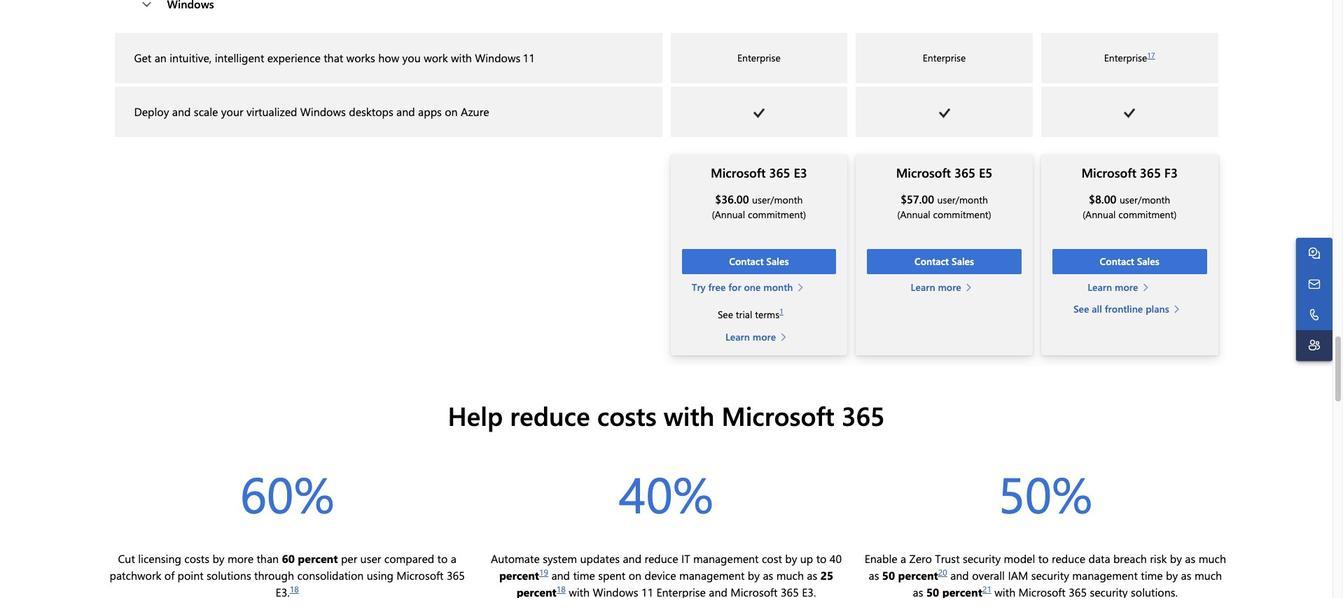 Task type: locate. For each thing, give the bounding box(es) containing it.
on right spent
[[629, 569, 642, 583]]

365
[[769, 164, 791, 181], [955, 164, 976, 181], [1140, 164, 1161, 181], [842, 398, 885, 433], [447, 569, 465, 583]]

1 horizontal spatial 18 link
[[557, 584, 566, 595]]

time inside 'automate system updates and reduce it management cost by up to 40 percent 19 and time spent on device management by as much as'
[[573, 569, 595, 583]]

enterprise
[[738, 51, 781, 65], [923, 51, 966, 65], [1105, 51, 1148, 65]]

compared
[[384, 552, 434, 566]]

2 sales from the left
[[952, 255, 975, 268]]

sales for e3
[[767, 255, 789, 268]]

frontline
[[1105, 302, 1144, 316]]

3 to from the left
[[1039, 552, 1049, 566]]

1 vertical spatial windows
[[300, 104, 346, 119]]

learn for leftmost learn more link
[[726, 330, 750, 344]]

(annual down $8.00
[[1083, 208, 1116, 221]]

spent
[[598, 569, 626, 583]]

1 horizontal spatial commitment)
[[934, 208, 992, 221]]

1 horizontal spatial see
[[1074, 302, 1090, 316]]

2 horizontal spatial sales
[[1137, 255, 1160, 268]]

virtualized
[[247, 104, 297, 119]]

enterprise 17
[[1105, 50, 1156, 65]]

1 horizontal spatial reduce
[[645, 552, 679, 566]]

0 horizontal spatial 18
[[290, 584, 299, 595]]

1 horizontal spatial windows
[[475, 50, 521, 65]]

contact up try free for one month
[[729, 255, 764, 268]]

(annual inside $36.00 user/month (annual commitment)
[[712, 208, 745, 221]]

contact up see all frontline plans
[[1100, 255, 1135, 268]]

1 horizontal spatial sales
[[952, 255, 975, 268]]

see left all on the right of page
[[1074, 302, 1090, 316]]

your
[[221, 104, 243, 119]]

contact sales link down $57.00 user/month (annual commitment)
[[867, 249, 1022, 274]]

this feature is included image down enterprise 17
[[1125, 108, 1136, 118]]

see left trial
[[718, 308, 733, 321]]

2 to from the left
[[817, 552, 827, 566]]

to
[[438, 552, 448, 566], [817, 552, 827, 566], [1039, 552, 1049, 566]]

2 user/month from the left
[[938, 193, 988, 206]]

18 down through
[[290, 584, 299, 595]]

deploy and scale your virtualized windows desktops and apps on azure
[[134, 104, 489, 119]]

365 for f3
[[1140, 164, 1161, 181]]

plans
[[1146, 302, 1170, 316]]

on right apps
[[445, 104, 458, 119]]

contact for microsoft 365 e3
[[729, 255, 764, 268]]

0 horizontal spatial (annual
[[712, 208, 745, 221]]

0 vertical spatial costs
[[597, 398, 657, 433]]

60%
[[240, 460, 335, 527]]

commitment) inside $57.00 user/month (annual commitment)
[[934, 208, 992, 221]]

much inside 'automate system updates and reduce it management cost by up to 40 percent 19 and time spent on device management by as much as'
[[777, 569, 804, 583]]

0 horizontal spatial with
[[451, 50, 472, 65]]

see for see trial terms
[[718, 308, 733, 321]]

18 link down system
[[557, 584, 566, 595]]

1 horizontal spatial security
[[1032, 569, 1070, 583]]

contact down $57.00 user/month (annual commitment)
[[915, 255, 949, 268]]

commitment) down microsoft 365 e5
[[934, 208, 992, 221]]

1 horizontal spatial enterprise
[[923, 51, 966, 65]]

0 horizontal spatial costs
[[184, 552, 209, 566]]

contact sales link up one
[[682, 249, 837, 274]]

and inside and overall iam security management time by as much as
[[951, 569, 969, 583]]

patchwork
[[110, 569, 161, 583]]

2 horizontal spatial learn more
[[1088, 281, 1139, 294]]

0 horizontal spatial sales
[[767, 255, 789, 268]]

0 vertical spatial security
[[963, 552, 1001, 566]]

costs
[[597, 398, 657, 433], [184, 552, 209, 566]]

2 contact from the left
[[915, 255, 949, 268]]

1 (annual from the left
[[712, 208, 745, 221]]

(annual inside $8.00 user/month (annual commitment)
[[1083, 208, 1116, 221]]

contact
[[729, 255, 764, 268], [915, 255, 949, 268], [1100, 255, 1135, 268]]

commitment) inside $8.00 user/month (annual commitment)
[[1119, 208, 1177, 221]]

1 horizontal spatial (annual
[[898, 208, 931, 221]]

3 contact sales link from the left
[[1053, 249, 1207, 274]]

microsoft
[[711, 164, 766, 181], [896, 164, 951, 181], [1082, 164, 1137, 181], [722, 398, 835, 433], [397, 569, 444, 583]]

2 contact sales from the left
[[915, 255, 975, 268]]

and down system
[[552, 569, 570, 583]]

2 commitment) from the left
[[934, 208, 992, 221]]

$8.00 user/month (annual commitment)
[[1083, 192, 1177, 221]]

sales down $57.00 user/month (annual commitment)
[[952, 255, 975, 268]]

management down it
[[679, 569, 745, 583]]

0 horizontal spatial 18 link
[[290, 584, 299, 595]]

e3.
[[276, 585, 290, 599]]

0 horizontal spatial enterprise
[[738, 51, 781, 65]]

much
[[1199, 552, 1227, 566], [777, 569, 804, 583], [1195, 569, 1223, 583]]

2 horizontal spatial to
[[1039, 552, 1049, 566]]

1 horizontal spatial 18
[[557, 584, 566, 595]]

more
[[938, 281, 962, 294], [1115, 281, 1139, 294], [753, 330, 776, 344], [228, 552, 254, 566]]

365 for e3
[[769, 164, 791, 181]]

security
[[963, 552, 1001, 566], [1032, 569, 1070, 583]]

(annual inside $57.00 user/month (annual commitment)
[[898, 208, 931, 221]]

updates
[[580, 552, 620, 566]]

0 vertical spatial windows
[[475, 50, 521, 65]]

see
[[1074, 302, 1090, 316], [718, 308, 733, 321]]

2 horizontal spatial commitment)
[[1119, 208, 1177, 221]]

3 commitment) from the left
[[1119, 208, 1177, 221]]

0 horizontal spatial reduce
[[510, 398, 590, 433]]

2 horizontal spatial contact sales link
[[1053, 249, 1207, 274]]

percent
[[298, 552, 338, 566], [499, 569, 539, 583], [899, 569, 939, 583], [517, 585, 557, 599]]

percent up consolidation at the left of the page
[[298, 552, 338, 566]]

20
[[939, 567, 948, 578]]

microsoft for microsoft 365 f3
[[1082, 164, 1137, 181]]

40%
[[619, 460, 714, 527]]

by
[[213, 552, 225, 566], [786, 552, 798, 566], [1171, 552, 1183, 566], [748, 569, 760, 583], [1166, 569, 1178, 583]]

microsoft 365 e3
[[711, 164, 808, 181]]

1 horizontal spatial learn more
[[911, 281, 962, 294]]

0 horizontal spatial user/month
[[752, 193, 803, 206]]

2 horizontal spatial user/month
[[1120, 193, 1171, 206]]

contact sales down $57.00 user/month (annual commitment)
[[915, 255, 975, 268]]

one
[[744, 281, 761, 294]]

18 down system
[[557, 584, 566, 595]]

1 enterprise from the left
[[738, 51, 781, 65]]

user/month down microsoft 365 e5
[[938, 193, 988, 206]]

to right compared
[[438, 552, 448, 566]]

microsoft for microsoft 365 e5
[[896, 164, 951, 181]]

commitment)
[[748, 208, 806, 221], [934, 208, 992, 221], [1119, 208, 1177, 221]]

user/month inside $57.00 user/month (annual commitment)
[[938, 193, 988, 206]]

18 for first 18 'link' from the right
[[557, 584, 566, 595]]

sales for f3
[[1137, 255, 1160, 268]]

0 horizontal spatial contact sales link
[[682, 249, 837, 274]]

commitment) down microsoft 365 f3
[[1119, 208, 1177, 221]]

sales for e5
[[952, 255, 975, 268]]

0 vertical spatial on
[[445, 104, 458, 119]]

1 to from the left
[[438, 552, 448, 566]]

1 vertical spatial costs
[[184, 552, 209, 566]]

(annual
[[712, 208, 745, 221], [898, 208, 931, 221], [1083, 208, 1116, 221]]

that
[[324, 50, 343, 65]]

1 vertical spatial with
[[664, 398, 715, 433]]

contact sales up the see all frontline plans link
[[1100, 255, 1160, 268]]

percent inside 'automate system updates and reduce it management cost by up to 40 percent 19 and time spent on device management by as much as'
[[499, 569, 539, 583]]

0 horizontal spatial commitment)
[[748, 208, 806, 221]]

1 vertical spatial on
[[629, 569, 642, 583]]

3 (annual from the left
[[1083, 208, 1116, 221]]

2 horizontal spatial contact
[[1100, 255, 1135, 268]]

this feature is included image
[[754, 108, 765, 118], [1125, 108, 1136, 118]]

0 horizontal spatial security
[[963, 552, 1001, 566]]

0 horizontal spatial see
[[718, 308, 733, 321]]

2 horizontal spatial learn
[[1088, 281, 1113, 294]]

learn for learn more link to the middle
[[911, 281, 936, 294]]

a right compared
[[451, 552, 457, 566]]

2 horizontal spatial learn more link
[[1088, 280, 1155, 295]]

learn more link
[[911, 280, 978, 295], [1088, 280, 1155, 295], [726, 330, 793, 344]]

1 horizontal spatial user/month
[[938, 193, 988, 206]]

0 horizontal spatial time
[[573, 569, 595, 583]]

and
[[172, 104, 191, 119], [397, 104, 415, 119], [623, 552, 642, 566], [552, 569, 570, 583], [951, 569, 969, 583]]

1 user/month from the left
[[752, 193, 803, 206]]

1 horizontal spatial costs
[[597, 398, 657, 433]]

1 sales from the left
[[767, 255, 789, 268]]

sales up month
[[767, 255, 789, 268]]

reduce
[[510, 398, 590, 433], [645, 552, 679, 566], [1052, 552, 1086, 566]]

user/month down microsoft 365 f3
[[1120, 193, 1171, 206]]

1 commitment) from the left
[[748, 208, 806, 221]]

1 horizontal spatial a
[[901, 552, 907, 566]]

time down risk
[[1141, 569, 1163, 583]]

and right 20
[[951, 569, 969, 583]]

security right iam
[[1032, 569, 1070, 583]]

(annual for microsoft 365 e5
[[898, 208, 931, 221]]

see for see all frontline plans
[[1074, 302, 1090, 316]]

an
[[155, 50, 167, 65]]

time
[[573, 569, 595, 583], [1141, 569, 1163, 583]]

1 contact sales link from the left
[[682, 249, 837, 274]]

user/month for f3
[[1120, 193, 1171, 206]]

user/month inside $8.00 user/month (annual commitment)
[[1120, 193, 1171, 206]]

(annual down $57.00
[[898, 208, 931, 221]]

2 horizontal spatial contact sales
[[1100, 255, 1160, 268]]

18
[[290, 584, 299, 595], [557, 584, 566, 595]]

commitment) down 'microsoft 365 e3'
[[748, 208, 806, 221]]

user/month down 'microsoft 365 e3'
[[752, 193, 803, 206]]

0 vertical spatial with
[[451, 50, 472, 65]]

percent down the automate
[[499, 569, 539, 583]]

to left 40
[[817, 552, 827, 566]]

user/month for e5
[[938, 193, 988, 206]]

to inside 'automate system updates and reduce it management cost by up to 40 percent 19 and time spent on device management by as much as'
[[817, 552, 827, 566]]

contact sales up one
[[729, 255, 789, 268]]

1 horizontal spatial this feature is included image
[[1125, 108, 1136, 118]]

3 enterprise from the left
[[1105, 51, 1148, 65]]

1 time from the left
[[573, 569, 595, 583]]

2 this feature is included image from the left
[[1125, 108, 1136, 118]]

0 horizontal spatial this feature is included image
[[754, 108, 765, 118]]

1 horizontal spatial contact
[[915, 255, 949, 268]]

sales up plans
[[1137, 255, 1160, 268]]

a left zero
[[901, 552, 907, 566]]

and left scale
[[172, 104, 191, 119]]

0 horizontal spatial learn
[[726, 330, 750, 344]]

of
[[164, 569, 175, 583]]

windows left "desktops"
[[300, 104, 346, 119]]

windows left "11"
[[475, 50, 521, 65]]

2 (annual from the left
[[898, 208, 931, 221]]

management
[[694, 552, 759, 566], [679, 569, 745, 583], [1073, 569, 1138, 583]]

0 horizontal spatial learn more
[[726, 330, 776, 344]]

learn more for learn more link to the middle
[[911, 281, 962, 294]]

2 a from the left
[[901, 552, 907, 566]]

1 contact from the left
[[729, 255, 764, 268]]

with
[[451, 50, 472, 65], [664, 398, 715, 433]]

2 horizontal spatial reduce
[[1052, 552, 1086, 566]]

percent down 19 in the bottom of the page
[[517, 585, 557, 599]]

18 link down through
[[290, 584, 299, 595]]

learn
[[911, 281, 936, 294], [1088, 281, 1113, 294], [726, 330, 750, 344]]

contact sales link up the see all frontline plans link
[[1053, 249, 1207, 274]]

user/month for e3
[[752, 193, 803, 206]]

apps
[[418, 104, 442, 119]]

0 horizontal spatial windows
[[300, 104, 346, 119]]

1 contact sales from the left
[[729, 255, 789, 268]]

percent down zero
[[899, 569, 939, 583]]

contact sales
[[729, 255, 789, 268], [915, 255, 975, 268], [1100, 255, 1160, 268]]

e5
[[979, 164, 993, 181]]

1 horizontal spatial time
[[1141, 569, 1163, 583]]

more for leftmost learn more link
[[753, 330, 776, 344]]

much inside enable a zero trust security model to reduce data breach risk by as much as
[[1199, 552, 1227, 566]]

21 link
[[983, 584, 992, 595]]

3 sales from the left
[[1137, 255, 1160, 268]]

0 horizontal spatial contact sales
[[729, 255, 789, 268]]

1 horizontal spatial with
[[664, 398, 715, 433]]

2 contact sales link from the left
[[867, 249, 1022, 274]]

0 horizontal spatial a
[[451, 552, 457, 566]]

get
[[134, 50, 152, 65]]

1 horizontal spatial on
[[629, 569, 642, 583]]

this feature is included image up 'microsoft 365 e3'
[[754, 108, 765, 118]]

365 inside per user compared to a patchwork of point solutions through consolidation using microsoft 365 e3.
[[447, 569, 465, 583]]

1 horizontal spatial contact sales
[[915, 255, 975, 268]]

1 horizontal spatial to
[[817, 552, 827, 566]]

2 horizontal spatial (annual
[[1083, 208, 1116, 221]]

$57.00 user/month (annual commitment)
[[898, 192, 992, 221]]

1 vertical spatial security
[[1032, 569, 1070, 583]]

a
[[451, 552, 457, 566], [901, 552, 907, 566]]

1 horizontal spatial contact sales link
[[867, 249, 1022, 274]]

microsoft inside per user compared to a patchwork of point solutions through consolidation using microsoft 365 e3.
[[397, 569, 444, 583]]

(annual down $36.00
[[712, 208, 745, 221]]

commitment) inside $36.00 user/month (annual commitment)
[[748, 208, 806, 221]]

up
[[801, 552, 814, 566]]

windows
[[475, 50, 521, 65], [300, 104, 346, 119]]

2 18 from the left
[[557, 584, 566, 595]]

3 user/month from the left
[[1120, 193, 1171, 206]]

1 18 from the left
[[290, 584, 299, 595]]

3 contact from the left
[[1100, 255, 1135, 268]]

risk
[[1150, 552, 1167, 566]]

1 a from the left
[[451, 552, 457, 566]]

0 horizontal spatial contact
[[729, 255, 764, 268]]

to inside enable a zero trust security model to reduce data breach risk by as much as
[[1039, 552, 1049, 566]]

60
[[282, 552, 295, 566]]

2 time from the left
[[1141, 569, 1163, 583]]

time down 'updates'
[[573, 569, 595, 583]]

(annual for microsoft 365 f3
[[1083, 208, 1116, 221]]

percent inside '25 percent'
[[517, 585, 557, 599]]

11
[[523, 50, 535, 65]]

0 horizontal spatial to
[[438, 552, 448, 566]]

2 horizontal spatial enterprise
[[1105, 51, 1148, 65]]

security up overall
[[963, 552, 1001, 566]]

50%
[[999, 460, 1093, 527]]

iam
[[1008, 569, 1029, 583]]

to right model at the right bottom
[[1039, 552, 1049, 566]]

1 horizontal spatial learn
[[911, 281, 936, 294]]

licensing
[[138, 552, 181, 566]]

3 contact sales from the left
[[1100, 255, 1160, 268]]

management down the data
[[1073, 569, 1138, 583]]

user/month inside $36.00 user/month (annual commitment)
[[752, 193, 803, 206]]

as
[[1186, 552, 1196, 566], [763, 569, 774, 583], [807, 569, 818, 583], [869, 569, 879, 583], [1182, 569, 1192, 583], [913, 585, 924, 599]]



Task type: describe. For each thing, give the bounding box(es) containing it.
more for learn more link to the middle
[[938, 281, 962, 294]]

try free for one month link
[[692, 280, 810, 295]]

using
[[367, 569, 394, 583]]

consolidation
[[297, 569, 364, 583]]

contact sales link for f3
[[1053, 249, 1207, 274]]

commitment) for e5
[[934, 208, 992, 221]]

on inside 'automate system updates and reduce it management cost by up to 40 percent 19 and time spent on device management by as much as'
[[629, 569, 642, 583]]

automate system updates and reduce it management cost by up to 40 percent 19 and time spent on device management by as much as
[[491, 552, 842, 583]]

desktops
[[349, 104, 394, 119]]

2 18 link from the left
[[557, 584, 566, 595]]

microsoft for microsoft 365 e3
[[711, 164, 766, 181]]

50 percent 20
[[883, 567, 948, 583]]

and left apps
[[397, 104, 415, 119]]

and up spent
[[623, 552, 642, 566]]

time inside and overall iam security management time by as much as
[[1141, 569, 1163, 583]]

contact sales for e5
[[915, 255, 975, 268]]

get an intuitive, intelligent experience that works how you work with windows 11
[[134, 50, 535, 65]]

percent inside 50 percent 20
[[899, 569, 939, 583]]

learn more for leftmost learn more link
[[726, 330, 776, 344]]

scale
[[194, 104, 218, 119]]

contact sales link for e5
[[867, 249, 1022, 274]]

through
[[254, 569, 294, 583]]

azure
[[461, 104, 489, 119]]

19 link
[[539, 567, 549, 578]]

automate
[[491, 552, 540, 566]]

more for the rightmost learn more link
[[1115, 281, 1139, 294]]

25
[[821, 569, 834, 583]]

a inside enable a zero trust security model to reduce data breach risk by as much as
[[901, 552, 907, 566]]

per user compared to a patchwork of point solutions through consolidation using microsoft 365 e3.
[[110, 552, 465, 599]]

breach
[[1114, 552, 1147, 566]]

system
[[543, 552, 577, 566]]

e3
[[794, 164, 808, 181]]

you
[[403, 50, 421, 65]]

help reduce costs with microsoft 365
[[448, 398, 885, 433]]

work
[[424, 50, 448, 65]]

see all frontline plans
[[1074, 302, 1170, 316]]

cut
[[118, 552, 135, 566]]

contact for microsoft 365 e5
[[915, 255, 949, 268]]

costs for with
[[597, 398, 657, 433]]

contact sales for e3
[[729, 255, 789, 268]]

microsoft 365 e5
[[896, 164, 993, 181]]

$8.00
[[1089, 192, 1117, 206]]

20 link
[[939, 567, 948, 578]]

1 18 link from the left
[[290, 584, 299, 595]]

learn for the rightmost learn more link
[[1088, 281, 1113, 294]]

much inside and overall iam security management time by as much as
[[1195, 569, 1223, 583]]

reduce inside enable a zero trust security model to reduce data breach risk by as much as
[[1052, 552, 1086, 566]]

contact sales for f3
[[1100, 255, 1160, 268]]

all
[[1092, 302, 1103, 316]]

2 enterprise from the left
[[923, 51, 966, 65]]

learn more for the rightmost learn more link
[[1088, 281, 1139, 294]]

terms
[[755, 308, 780, 321]]

try
[[692, 281, 706, 294]]

this feature is included image
[[939, 108, 950, 118]]

security inside and overall iam security management time by as much as
[[1032, 569, 1070, 583]]

management right it
[[694, 552, 759, 566]]

see trial terms
[[718, 308, 780, 321]]

experience
[[267, 50, 321, 65]]

0 horizontal spatial on
[[445, 104, 458, 119]]

commitment) for e3
[[748, 208, 806, 221]]

user
[[361, 552, 381, 566]]

1 horizontal spatial learn more link
[[911, 280, 978, 295]]

f3
[[1165, 164, 1178, 181]]

microsoft 365 f3
[[1082, 164, 1178, 181]]

commitment) for f3
[[1119, 208, 1177, 221]]

trust
[[935, 552, 960, 566]]

help
[[448, 398, 503, 433]]

device
[[645, 569, 676, 583]]

17 link
[[1148, 50, 1156, 60]]

intuitive,
[[170, 50, 212, 65]]

than
[[257, 552, 279, 566]]

by inside enable a zero trust security model to reduce data breach risk by as much as
[[1171, 552, 1183, 566]]

for
[[729, 281, 742, 294]]

contact sales link for e3
[[682, 249, 837, 274]]

$36.00
[[715, 192, 749, 206]]

enterprise inside enterprise 17
[[1105, 51, 1148, 65]]

reduce inside 'automate system updates and reduce it management cost by up to 40 percent 19 and time spent on device management by as much as'
[[645, 552, 679, 566]]

50
[[883, 569, 895, 583]]

(annual for microsoft 365 e3
[[712, 208, 745, 221]]

security inside enable a zero trust security model to reduce data breach risk by as much as
[[963, 552, 1001, 566]]

contact for microsoft 365 f3
[[1100, 255, 1135, 268]]

overall
[[972, 569, 1005, 583]]

17
[[1148, 50, 1156, 60]]

trial
[[736, 308, 753, 321]]

per
[[341, 552, 357, 566]]

to inside per user compared to a patchwork of point solutions through consolidation using microsoft 365 e3.
[[438, 552, 448, 566]]

month
[[764, 281, 793, 294]]

free
[[709, 281, 726, 294]]

1 this feature is included image from the left
[[754, 108, 765, 118]]

$36.00 user/month (annual commitment)
[[712, 192, 806, 221]]

costs for by
[[184, 552, 209, 566]]

see all frontline plans link
[[1074, 302, 1186, 316]]

deploy
[[134, 104, 169, 119]]

enable a zero trust security model to reduce data breach risk by as much as
[[865, 552, 1227, 583]]

0 horizontal spatial learn more link
[[726, 330, 793, 344]]

25 percent
[[517, 569, 834, 599]]

18 for first 18 'link' from the left
[[290, 584, 299, 595]]

it
[[682, 552, 690, 566]]

model
[[1004, 552, 1036, 566]]

try free for one month
[[692, 281, 793, 294]]

management inside and overall iam security management time by as much as
[[1073, 569, 1138, 583]]

zero
[[910, 552, 932, 566]]

a inside per user compared to a patchwork of point solutions through consolidation using microsoft 365 e3.
[[451, 552, 457, 566]]

365 for e5
[[955, 164, 976, 181]]

intelligent
[[215, 50, 264, 65]]

solutions
[[207, 569, 251, 583]]

point
[[178, 569, 204, 583]]

cost
[[762, 552, 782, 566]]

and overall iam security management time by as much as
[[913, 569, 1223, 599]]

by inside and overall iam security management time by as much as
[[1166, 569, 1178, 583]]

19
[[539, 567, 549, 578]]

works
[[346, 50, 375, 65]]

$57.00
[[901, 192, 935, 206]]

cut licensing costs by more than 60 percent
[[118, 552, 338, 566]]

how
[[378, 50, 399, 65]]

21
[[983, 584, 992, 595]]

enable
[[865, 552, 898, 566]]

data
[[1089, 552, 1111, 566]]



Task type: vqa. For each thing, say whether or not it's contained in the screenshot.
integrations
no



